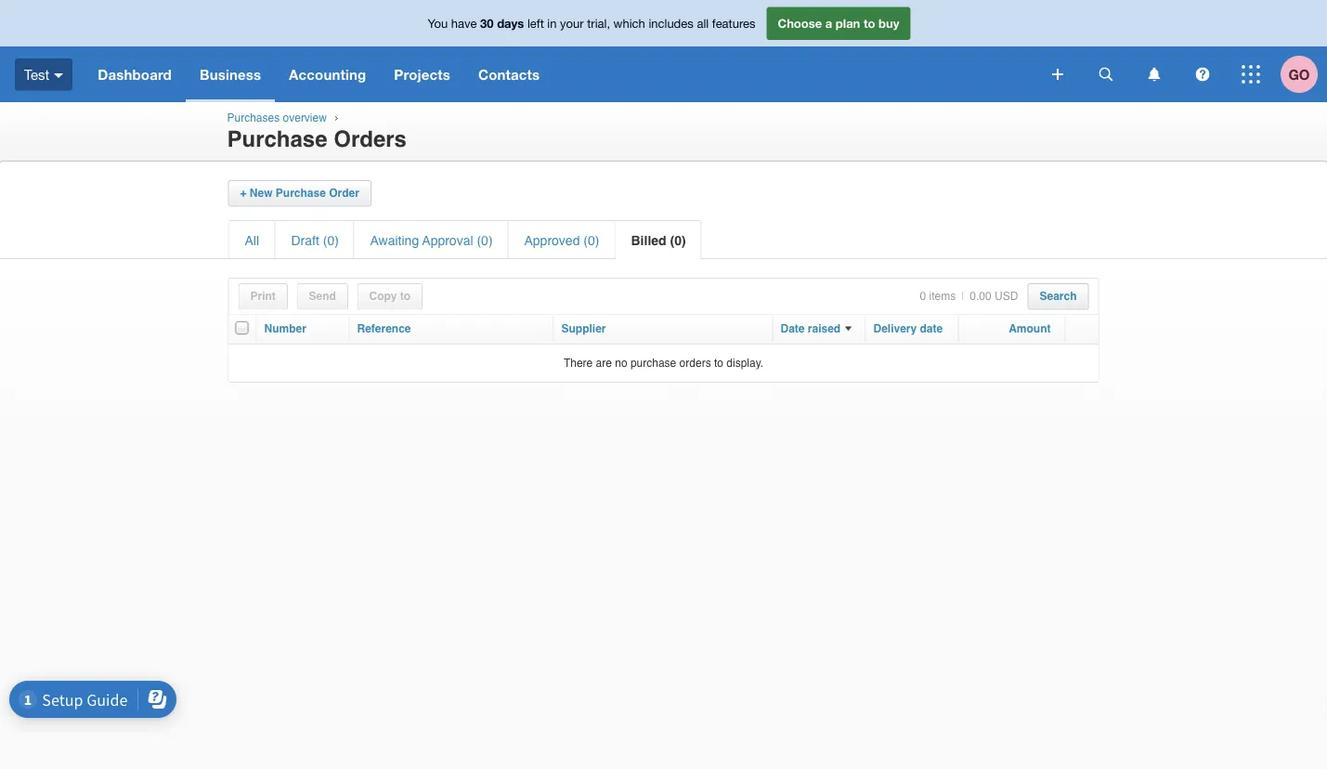 Task type: describe. For each thing, give the bounding box(es) containing it.
are
[[596, 356, 612, 369]]

awaiting approval (0) button
[[370, 233, 493, 248]]

contacts
[[478, 66, 540, 83]]

go button
[[1281, 46, 1328, 102]]

0 vertical spatial purchase
[[227, 126, 328, 152]]

draft (0) button
[[291, 233, 339, 248]]

projects button
[[380, 46, 464, 102]]

date
[[920, 322, 943, 335]]

features
[[712, 16, 756, 30]]

accounting
[[289, 66, 366, 83]]

+ new purchase order
[[240, 187, 359, 200]]

+
[[240, 187, 247, 200]]

draft
[[291, 233, 319, 248]]

purchases overview
[[227, 111, 327, 124]]

awaiting
[[370, 233, 419, 248]]

delivery date
[[874, 322, 943, 335]]

date raised
[[781, 322, 841, 335]]

1 horizontal spatial svg image
[[1242, 65, 1261, 84]]

orders
[[334, 126, 407, 152]]

amount
[[1009, 322, 1051, 335]]

trial,
[[587, 16, 610, 30]]

banner containing dashboard
[[0, 0, 1328, 102]]

all
[[245, 233, 259, 248]]

choose a plan to buy
[[778, 16, 900, 30]]

copy to button
[[369, 290, 411, 303]]

0 items | 0.00 usd
[[920, 290, 1019, 303]]

copy to
[[369, 290, 411, 303]]

supplier
[[562, 322, 606, 335]]

orders
[[680, 356, 711, 369]]

draft (0)
[[291, 233, 339, 248]]

send button
[[309, 290, 336, 303]]

billed (0)
[[631, 233, 686, 248]]

number
[[264, 322, 306, 335]]

search button
[[1040, 290, 1077, 303]]

there
[[564, 356, 593, 369]]

number link
[[264, 322, 306, 335]]

30
[[480, 16, 494, 30]]

accounting button
[[275, 46, 380, 102]]

business button
[[186, 46, 275, 102]]

go
[[1289, 66, 1310, 83]]

awaiting approval (0)
[[370, 233, 493, 248]]

1 vertical spatial to
[[400, 290, 411, 303]]

overview
[[283, 111, 327, 124]]

+ new purchase order button
[[240, 187, 359, 200]]

test
[[24, 66, 49, 82]]

reference
[[357, 322, 411, 335]]

reference link
[[357, 322, 411, 335]]

search
[[1040, 290, 1077, 303]]

you have 30 days left in your trial, which includes all features
[[428, 16, 756, 30]]

in
[[548, 16, 557, 30]]

you
[[428, 16, 448, 30]]

approved (0)
[[524, 233, 600, 248]]

svg image inside test popup button
[[54, 73, 63, 78]]

navigation containing dashboard
[[84, 46, 1040, 102]]



Task type: locate. For each thing, give the bounding box(es) containing it.
approved
[[524, 233, 580, 248]]

all button
[[245, 233, 259, 248]]

choose
[[778, 16, 822, 30]]

0 horizontal spatial to
[[400, 290, 411, 303]]

buy
[[879, 16, 900, 30]]

1 (0) from the left
[[323, 233, 339, 248]]

(0) right approval
[[477, 233, 493, 248]]

dashboard
[[98, 66, 172, 83]]

purchase
[[227, 126, 328, 152], [276, 187, 326, 200]]

send
[[309, 290, 336, 303]]

to
[[864, 16, 876, 30], [400, 290, 411, 303], [714, 356, 724, 369]]

items
[[930, 290, 956, 303]]

purchases overview link
[[227, 111, 327, 124]]

billed (0) button
[[631, 233, 686, 248]]

copy
[[369, 290, 397, 303]]

4 (0) from the left
[[670, 233, 686, 248]]

date
[[781, 322, 805, 335]]

left
[[528, 16, 544, 30]]

to left buy
[[864, 16, 876, 30]]

(0)
[[323, 233, 339, 248], [477, 233, 493, 248], [584, 233, 600, 248], [670, 233, 686, 248]]

dashboard link
[[84, 46, 186, 102]]

raised
[[808, 322, 841, 335]]

purchase orders
[[227, 126, 407, 152]]

amount link
[[1009, 322, 1051, 335]]

date raised link
[[781, 322, 841, 335]]

approval
[[422, 233, 473, 248]]

2 (0) from the left
[[477, 233, 493, 248]]

have
[[451, 16, 477, 30]]

supplier link
[[562, 322, 606, 335]]

navigation
[[84, 46, 1040, 102]]

purchase down purchases overview
[[227, 126, 328, 152]]

svg image
[[1100, 67, 1113, 81], [1149, 67, 1161, 81], [1196, 67, 1210, 81], [54, 73, 63, 78]]

purchases
[[227, 111, 280, 124]]

2 vertical spatial to
[[714, 356, 724, 369]]

0 horizontal spatial svg image
[[1053, 69, 1064, 80]]

to right orders
[[714, 356, 724, 369]]

purchase
[[631, 356, 677, 369]]

(0) for billed (0)
[[670, 233, 686, 248]]

billed
[[631, 233, 667, 248]]

|
[[962, 290, 965, 303]]

order
[[329, 187, 359, 200]]

(0) right draft
[[323, 233, 339, 248]]

test button
[[0, 46, 84, 102]]

which
[[614, 16, 645, 30]]

purchase right new
[[276, 187, 326, 200]]

(0) for draft (0)
[[323, 233, 339, 248]]

new
[[250, 187, 273, 200]]

a
[[826, 16, 833, 30]]

(0) right billed
[[670, 233, 686, 248]]

svg image
[[1242, 65, 1261, 84], [1053, 69, 1064, 80]]

print
[[250, 290, 276, 303]]

display.
[[727, 356, 764, 369]]

(0) for approved (0)
[[584, 233, 600, 248]]

banner
[[0, 0, 1328, 102]]

0 vertical spatial to
[[864, 16, 876, 30]]

1 vertical spatial purchase
[[276, 187, 326, 200]]

no
[[615, 356, 628, 369]]

3 (0) from the left
[[584, 233, 600, 248]]

approved (0) button
[[524, 233, 600, 248]]

(0) right approved
[[584, 233, 600, 248]]

days
[[497, 16, 524, 30]]

2 horizontal spatial to
[[864, 16, 876, 30]]

plan
[[836, 16, 861, 30]]

projects
[[394, 66, 451, 83]]

your
[[560, 16, 584, 30]]

there are no purchase orders to display.
[[564, 356, 764, 369]]

all
[[697, 16, 709, 30]]

0
[[920, 290, 926, 303]]

delivery
[[874, 322, 917, 335]]

includes
[[649, 16, 694, 30]]

print button
[[250, 290, 276, 303]]

0.00
[[970, 290, 992, 303]]

business
[[200, 66, 261, 83]]

delivery date link
[[874, 322, 943, 335]]

usd
[[995, 290, 1019, 303]]

1 horizontal spatial to
[[714, 356, 724, 369]]

to right copy
[[400, 290, 411, 303]]

contacts button
[[464, 46, 554, 102]]



Task type: vqa. For each thing, say whether or not it's contained in the screenshot.
payment corresponding to Awaiting payment
no



